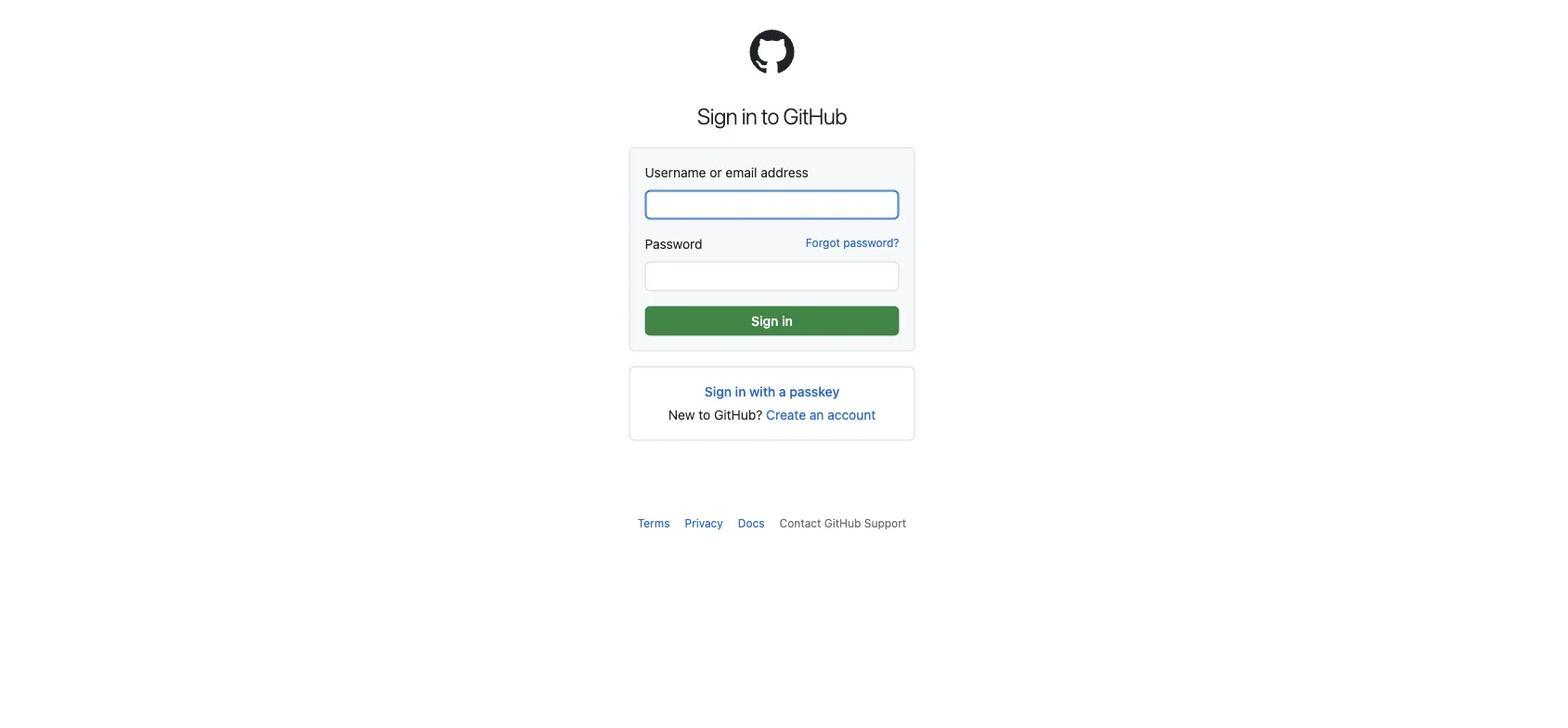 Task type: vqa. For each thing, say whether or not it's contained in the screenshot.
by to the left
no



Task type: locate. For each thing, give the bounding box(es) containing it.
in
[[742, 103, 757, 129], [735, 384, 746, 399]]

0 vertical spatial to
[[762, 103, 779, 129]]

sign in with a passkey button
[[705, 383, 840, 401]]

sign up github?
[[705, 384, 732, 399]]

github right contact
[[825, 517, 861, 530]]

sign in to github
[[698, 103, 847, 129]]

sign inside sign in with a passkey new to github? create an account
[[705, 384, 732, 399]]

docs link
[[738, 517, 765, 530]]

in left with
[[735, 384, 746, 399]]

None submit
[[645, 306, 900, 336]]

contact
[[780, 517, 822, 530]]

homepage image
[[750, 30, 795, 74]]

privacy
[[685, 517, 723, 530]]

to right 'new'
[[699, 407, 711, 423]]

0 vertical spatial sign
[[698, 103, 738, 129]]

support
[[865, 517, 907, 530]]

contact github support link
[[780, 517, 907, 530]]

sign for sign in with a passkey new to github? create an account
[[705, 384, 732, 399]]

to
[[762, 103, 779, 129], [699, 407, 711, 423]]

to up the address
[[762, 103, 779, 129]]

in for with
[[735, 384, 746, 399]]

to inside sign in with a passkey new to github? create an account
[[699, 407, 711, 423]]

github up the address
[[784, 103, 847, 129]]

sign
[[698, 103, 738, 129], [705, 384, 732, 399]]

1 vertical spatial in
[[735, 384, 746, 399]]

create an account link
[[766, 407, 876, 423]]

1 vertical spatial to
[[699, 407, 711, 423]]

in up email
[[742, 103, 757, 129]]

0 horizontal spatial to
[[699, 407, 711, 423]]

account
[[828, 407, 876, 423]]

github
[[784, 103, 847, 129], [825, 517, 861, 530]]

1 vertical spatial github
[[825, 517, 861, 530]]

1 vertical spatial sign
[[705, 384, 732, 399]]

forgot password? link
[[806, 235, 900, 251]]

contact github support
[[780, 517, 907, 530]]

in inside sign in with a passkey new to github? create an account
[[735, 384, 746, 399]]

0 vertical spatial in
[[742, 103, 757, 129]]

sign in with a passkey new to github? create an account
[[669, 384, 876, 423]]

password
[[645, 236, 703, 252]]

sign up or
[[698, 103, 738, 129]]

create
[[766, 407, 806, 423]]



Task type: describe. For each thing, give the bounding box(es) containing it.
privacy link
[[685, 517, 723, 530]]

or
[[710, 165, 722, 180]]

new
[[669, 407, 695, 423]]

email
[[726, 165, 758, 180]]

password?
[[844, 236, 900, 249]]

github?
[[714, 407, 763, 423]]

in for to
[[742, 103, 757, 129]]

terms
[[638, 517, 670, 530]]

0 vertical spatial github
[[784, 103, 847, 129]]

address
[[761, 165, 809, 180]]

with
[[750, 384, 776, 399]]

username
[[645, 165, 706, 180]]

passkey
[[790, 384, 840, 399]]

an
[[810, 407, 824, 423]]

sign for sign in to github
[[698, 103, 738, 129]]

docs
[[738, 517, 765, 530]]

1 horizontal spatial to
[[762, 103, 779, 129]]

a
[[779, 384, 786, 399]]

username or email address
[[645, 165, 809, 180]]

Password password field
[[645, 261, 900, 291]]

terms link
[[638, 517, 670, 530]]

Username or email address text field
[[645, 190, 900, 220]]

forgot
[[806, 236, 841, 249]]

forgot password?
[[806, 236, 900, 249]]



